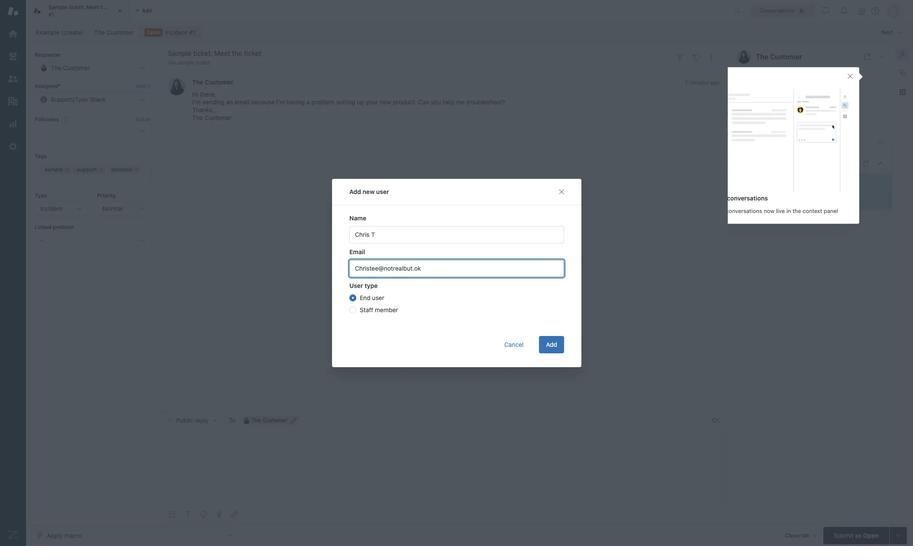 Task type: locate. For each thing, give the bounding box(es) containing it.
2 horizontal spatial ticket
[[822, 178, 837, 186]]

up
[[357, 98, 364, 106]]

conversations
[[727, 194, 768, 202], [726, 207, 762, 214]]

side left status
[[713, 194, 726, 202]]

add for add new user
[[349, 188, 361, 195]]

0 horizontal spatial ticket:
[[69, 4, 85, 10]]

panel
[[824, 207, 838, 214]]

the customer up the fri,
[[756, 53, 802, 61]]

0 vertical spatial ticket
[[110, 4, 125, 10]]

1 i'm from the left
[[192, 98, 201, 106]]

the right user icon in the right top of the page
[[756, 53, 769, 61]]

1 horizontal spatial add
[[546, 341, 557, 348]]

the
[[101, 4, 109, 10], [811, 178, 820, 186], [793, 207, 801, 214]]

notes
[[737, 115, 754, 122]]

ticket: up 7 minutes ago text field
[[776, 178, 794, 186]]

1 vertical spatial minutes
[[758, 188, 778, 195]]

new inside add new user dialog
[[362, 188, 375, 195]]

ago
[[710, 79, 719, 86], [779, 188, 788, 195]]

Email field
[[349, 260, 564, 277]]

new up name
[[362, 188, 375, 195]]

the customer link
[[89, 26, 139, 39], [192, 79, 233, 86]]

0 horizontal spatial new
[[362, 188, 375, 195]]

user
[[376, 188, 389, 195], [372, 294, 384, 301]]

1 horizontal spatial the
[[793, 207, 801, 214]]

problem right a at top
[[311, 98, 335, 106]]

your
[[366, 98, 378, 106]]

zendesk image
[[7, 529, 19, 540]]

(united
[[800, 101, 820, 108]]

it
[[148, 83, 151, 89]]

0 vertical spatial open
[[147, 29, 160, 36]]

zendesk support image
[[7, 6, 19, 17]]

the inside sample ticket: meet the ticket #1
[[101, 4, 109, 10]]

tab
[[26, 0, 130, 22]]

ticket: for sample ticket: meet the ticket 7 minutes ago status
[[776, 178, 794, 186]]

customer inside hi there, i'm sending an email because i'm having a problem setting up your new product. can you help me troubleshoot? thanks, the customer
[[205, 114, 232, 121]]

1 side from the top
[[713, 194, 726, 202]]

sample
[[49, 4, 67, 10], [754, 178, 775, 186]]

the customer link down close icon
[[89, 26, 139, 39]]

ticket for sample ticket: meet the ticket 7 minutes ago status
[[822, 178, 837, 186]]

staff member
[[360, 306, 398, 314]]

the up context
[[811, 178, 820, 186]]

i'm
[[192, 98, 201, 106], [276, 98, 285, 106]]

example (create) button
[[30, 26, 89, 39]]

sample
[[177, 59, 195, 66]]

minutes inside sample ticket: meet the ticket 7 minutes ago status
[[758, 188, 778, 195]]

ticket:
[[69, 4, 85, 10], [776, 178, 794, 186]]

2 vertical spatial ticket
[[822, 178, 837, 186]]

conversations button
[[750, 4, 815, 18]]

1 vertical spatial ago
[[779, 188, 788, 195]]

conversations down side conversations
[[726, 207, 762, 214]]

sample up 7 minutes ago text field
[[754, 178, 775, 186]]

1 vertical spatial the customer link
[[192, 79, 233, 86]]

1 vertical spatial side
[[713, 207, 724, 214]]

Subject field
[[166, 48, 671, 58]]

2 horizontal spatial the
[[811, 178, 820, 186]]

ticket: inside sample ticket: meet the ticket #1
[[69, 4, 85, 10]]

i'm left having
[[276, 98, 285, 106]]

0 vertical spatial new
[[380, 98, 391, 106]]

local
[[737, 87, 752, 94]]

side conversations
[[713, 194, 768, 202]]

conversations for side conversations
[[727, 194, 768, 202]]

email
[[349, 248, 365, 256]]

0 horizontal spatial the customer link
[[89, 26, 139, 39]]

the right in
[[793, 207, 801, 214]]

#1
[[49, 11, 54, 18]]

tab containing sample ticket: meet the ticket
[[26, 0, 130, 22]]

1 horizontal spatial ticket:
[[776, 178, 794, 186]]

add right cancel in the right of the page
[[546, 341, 557, 348]]

the customer
[[94, 29, 134, 36], [756, 53, 802, 61], [192, 79, 233, 86], [252, 417, 288, 424]]

the down thanks,
[[192, 114, 203, 121]]

user image
[[737, 50, 751, 64]]

1 vertical spatial conversations
[[726, 207, 762, 214]]

add link (cmd k) image
[[231, 511, 238, 518]]

0 vertical spatial meet
[[86, 4, 99, 10]]

0 horizontal spatial ticket
[[110, 4, 125, 10]]

2 vertical spatial the
[[793, 207, 801, 214]]

there,
[[200, 91, 216, 98]]

sample inside sample ticket: meet the ticket 7 minutes ago status
[[754, 178, 775, 186]]

0 vertical spatial side
[[713, 194, 726, 202]]

1 horizontal spatial sample
[[754, 178, 775, 186]]

the customer link up there,
[[192, 79, 233, 86]]

conversations up now
[[727, 194, 768, 202]]

conversations for side conversations now live in the context panel
[[726, 207, 762, 214]]

0 horizontal spatial sample
[[49, 4, 67, 10]]

meet up context
[[795, 178, 809, 186]]

sample for sample ticket: meet the ticket 7 minutes ago status
[[754, 178, 775, 186]]

2 side from the top
[[713, 207, 724, 214]]

0 vertical spatial minutes
[[689, 79, 709, 86]]

submit as open
[[834, 532, 879, 539]]

minutes up status
[[758, 188, 778, 195]]

sample up #1
[[49, 4, 67, 10]]

7 minutes ago text field
[[754, 188, 788, 195]]

0 vertical spatial conversations
[[727, 194, 768, 202]]

0 vertical spatial sample
[[49, 4, 67, 10]]

meet left close icon
[[86, 4, 99, 10]]

0 vertical spatial 7
[[685, 79, 688, 86]]

customer down close icon
[[106, 29, 134, 36]]

1 vertical spatial new
[[362, 188, 375, 195]]

add new user
[[349, 188, 389, 195]]

status
[[754, 198, 771, 204]]

0 vertical spatial ago
[[710, 79, 719, 86]]

can
[[418, 98, 429, 106]]

0 horizontal spatial open
[[147, 29, 160, 36]]

1 horizontal spatial minutes
[[758, 188, 778, 195]]

1 horizontal spatial meet
[[795, 178, 809, 186]]

problem down incident popup button
[[53, 224, 74, 230]]

user
[[349, 282, 363, 289]]

1 horizontal spatial ago
[[779, 188, 788, 195]]

fri, 15:43 pst
[[778, 87, 817, 94]]

the
[[94, 29, 105, 36], [756, 53, 769, 61], [192, 79, 203, 86], [192, 114, 203, 121], [252, 417, 261, 424]]

take it
[[136, 83, 151, 89]]

0 vertical spatial the
[[101, 4, 109, 10]]

side conversations now live in the context panel
[[713, 207, 838, 214]]

new
[[380, 98, 391, 106], [362, 188, 375, 195]]

the up hi
[[192, 79, 203, 86]]

close modal image
[[558, 188, 565, 195]]

example (create)
[[36, 29, 83, 36]]

type
[[365, 282, 378, 289]]

via
[[168, 59, 176, 66]]

side
[[713, 194, 726, 202], [713, 207, 724, 214]]

0 horizontal spatial i'm
[[192, 98, 201, 106]]

the inside hi there, i'm sending an email because i'm having a problem setting up your new product. can you help me troubleshoot? thanks, the customer
[[192, 114, 203, 121]]

1 horizontal spatial i'm
[[276, 98, 285, 106]]

1 horizontal spatial problem
[[311, 98, 335, 106]]

the customer right customer@example.com image
[[252, 417, 288, 424]]

add up name
[[349, 188, 361, 195]]

ticket for sample ticket: meet the ticket #1
[[110, 4, 125, 10]]

0 horizontal spatial ago
[[710, 79, 719, 86]]

draft mode image
[[169, 511, 176, 518]]

1 horizontal spatial 7
[[754, 188, 757, 195]]

ticket
[[110, 4, 125, 10], [196, 59, 210, 66], [822, 178, 837, 186]]

Add user notes text field
[[778, 114, 882, 144]]

0 vertical spatial problem
[[311, 98, 335, 106]]

minutes down events icon
[[689, 79, 709, 86]]

customer down 'sending'
[[205, 114, 232, 121]]

1 vertical spatial sample
[[754, 178, 775, 186]]

cancel
[[504, 341, 523, 348]]

in
[[787, 207, 791, 214]]

new right your
[[380, 98, 391, 106]]

linked problem
[[35, 224, 74, 230]]

states)
[[822, 101, 842, 108]]

0 horizontal spatial meet
[[86, 4, 99, 10]]

minutes
[[689, 79, 709, 86], [758, 188, 778, 195]]

2 i'm from the left
[[276, 98, 285, 106]]

the inside secondary element
[[94, 29, 105, 36]]

0 vertical spatial the customer link
[[89, 26, 139, 39]]

the customer down close icon
[[94, 29, 134, 36]]

language
[[737, 101, 765, 108]]

1 vertical spatial problem
[[53, 224, 74, 230]]

linked
[[35, 224, 52, 230]]

sample inside sample ticket: meet the ticket #1
[[49, 4, 67, 10]]

meet inside sample ticket: meet the ticket 7 minutes ago status
[[795, 178, 809, 186]]

0 horizontal spatial problem
[[53, 224, 74, 230]]

member
[[375, 306, 398, 314]]

main element
[[0, 0, 26, 546]]

ticket: up (create)
[[69, 4, 85, 10]]

the down sample ticket: meet the ticket #1
[[94, 29, 105, 36]]

view more details image
[[864, 53, 871, 60]]

a
[[307, 98, 310, 106]]

meet for sample ticket: meet the ticket 7 minutes ago status
[[795, 178, 809, 186]]

me
[[456, 98, 465, 106]]

sample for sample ticket: meet the ticket #1
[[49, 4, 67, 10]]

add inside button
[[546, 341, 557, 348]]

the inside sample ticket: meet the ticket 7 minutes ago status
[[811, 178, 820, 186]]

1 vertical spatial add
[[546, 341, 557, 348]]

ticket inside sample ticket: meet the ticket #1
[[110, 4, 125, 10]]

add
[[349, 188, 361, 195], [546, 341, 557, 348]]

1 vertical spatial ticket:
[[776, 178, 794, 186]]

0 horizontal spatial add
[[349, 188, 361, 195]]

i'm down hi
[[192, 98, 201, 106]]

1 horizontal spatial new
[[380, 98, 391, 106]]

side down side conversations
[[713, 207, 724, 214]]

0 vertical spatial ticket:
[[69, 4, 85, 10]]

Name field
[[349, 226, 564, 243]]

events image
[[692, 54, 699, 61]]

1 vertical spatial 7
[[754, 188, 757, 195]]

1 horizontal spatial open
[[863, 532, 879, 539]]

problem inside hi there, i'm sending an email because i'm having a problem setting up your new product. can you help me troubleshoot? thanks, the customer
[[311, 98, 335, 106]]

email
[[235, 98, 249, 106]]

the customer inside secondary element
[[94, 29, 134, 36]]

0 horizontal spatial the
[[101, 4, 109, 10]]

pst
[[806, 87, 817, 94]]

meet inside sample ticket: meet the ticket #1
[[86, 4, 99, 10]]

problem
[[311, 98, 335, 106], [53, 224, 74, 230]]

1 vertical spatial meet
[[795, 178, 809, 186]]

side for side conversations now live in the context panel
[[713, 207, 724, 214]]

7 inside sample ticket: meet the ticket 7 minutes ago status
[[754, 188, 757, 195]]

1 vertical spatial the
[[811, 178, 820, 186]]

close image
[[116, 6, 124, 15]]

ticket inside sample ticket: meet the ticket 7 minutes ago status
[[822, 178, 837, 186]]

meet
[[86, 4, 99, 10], [795, 178, 809, 186]]

local time
[[737, 87, 766, 94]]

end user
[[360, 294, 384, 301]]

7
[[685, 79, 688, 86], [754, 188, 757, 195]]

0 vertical spatial user
[[376, 188, 389, 195]]

via sample ticket
[[168, 59, 210, 66]]

the left close icon
[[101, 4, 109, 10]]

0 vertical spatial add
[[349, 188, 361, 195]]

ticket: inside sample ticket: meet the ticket 7 minutes ago status
[[776, 178, 794, 186]]

open
[[147, 29, 160, 36], [863, 532, 879, 539]]

1 vertical spatial ticket
[[196, 59, 210, 66]]



Task type: describe. For each thing, give the bounding box(es) containing it.
0 horizontal spatial 7
[[685, 79, 688, 86]]

the customer up there,
[[192, 79, 233, 86]]

next button
[[876, 26, 907, 39]]

english
[[778, 101, 798, 108]]

views image
[[7, 51, 19, 62]]

apps image
[[899, 89, 906, 96]]

avatar image
[[168, 78, 185, 95]]

customers image
[[7, 73, 19, 84]]

admin image
[[7, 141, 19, 152]]

customer@example.com
[[778, 73, 847, 80]]

7 minutes ago text field
[[685, 79, 719, 86]]

new inside hi there, i'm sending an email because i'm having a problem setting up your new product. can you help me troubleshoot? thanks, the customer
[[380, 98, 391, 106]]

end
[[360, 294, 370, 301]]

you
[[431, 98, 441, 106]]

cancel button
[[497, 336, 530, 353]]

7 minutes ago
[[685, 79, 719, 86]]

open link
[[139, 26, 201, 39]]

troubleshoot?
[[467, 98, 505, 106]]

the customer link inside secondary element
[[89, 26, 139, 39]]

add new user dialog
[[332, 179, 581, 367]]

add attachment image
[[216, 511, 223, 518]]

edit user image
[[291, 418, 297, 424]]

open inside secondary element
[[147, 29, 160, 36]]

insert emojis image
[[200, 511, 207, 518]]

help
[[443, 98, 455, 106]]

follow
[[136, 116, 151, 123]]

thanks,
[[192, 106, 214, 114]]

user type
[[349, 282, 378, 289]]

meet for sample ticket: meet the ticket #1
[[86, 4, 99, 10]]

ticket: for sample ticket: meet the ticket #1
[[69, 4, 85, 10]]

now
[[764, 207, 775, 214]]

incident
[[40, 205, 63, 212]]

secondary element
[[26, 24, 913, 41]]

normal button
[[97, 202, 151, 216]]

sample ticket: meet the ticket 7 minutes ago status
[[754, 178, 837, 204]]

as
[[855, 532, 862, 539]]

conversations
[[760, 7, 795, 14]]

the for sample ticket: meet the ticket #1
[[101, 4, 109, 10]]

15:43
[[788, 87, 804, 94]]

side for side conversations
[[713, 194, 726, 202]]

(create)
[[61, 29, 83, 36]]

ago inside sample ticket: meet the ticket 7 minutes ago status
[[779, 188, 788, 195]]

cc button
[[712, 417, 721, 425]]

having
[[286, 98, 305, 106]]

time
[[754, 87, 766, 94]]

type
[[35, 192, 47, 199]]

format text image
[[184, 511, 191, 518]]

the right customer@example.com image
[[252, 417, 261, 424]]

normal
[[103, 205, 123, 212]]

the for sample ticket: meet the ticket 7 minutes ago status
[[811, 178, 820, 186]]

zendesk products image
[[859, 8, 865, 15]]

sending
[[202, 98, 225, 106]]

0 horizontal spatial minutes
[[689, 79, 709, 86]]

customer up customer@example.com button
[[770, 53, 802, 61]]

cc
[[712, 417, 721, 424]]

tabs tab list
[[26, 0, 726, 22]]

staff
[[360, 306, 373, 314]]

hi
[[192, 91, 198, 98]]

live
[[776, 207, 785, 214]]

example
[[36, 29, 60, 36]]

organizations image
[[7, 96, 19, 107]]

add button
[[539, 336, 564, 353]]

get help image
[[872, 7, 880, 15]]

get started image
[[7, 28, 19, 39]]

add for add
[[546, 341, 557, 348]]

english (united states)
[[778, 101, 842, 108]]

to
[[229, 417, 236, 424]]

next
[[882, 29, 893, 36]]

reporting image
[[7, 118, 19, 129]]

take
[[136, 83, 146, 89]]

because
[[251, 98, 275, 106]]

1 horizontal spatial the customer link
[[192, 79, 233, 86]]

customer inside secondary element
[[106, 29, 134, 36]]

follow button
[[136, 116, 151, 123]]

customer@example.com button
[[728, 70, 893, 84]]

close image
[[878, 53, 885, 60]]

setting
[[336, 98, 355, 106]]

sample ticket: meet the ticket #1
[[49, 4, 125, 18]]

an
[[226, 98, 233, 106]]

product.
[[393, 98, 417, 106]]

take it button
[[136, 82, 151, 91]]

priority
[[97, 192, 116, 199]]

customer left edit user image
[[263, 417, 288, 424]]

customer up there,
[[205, 79, 233, 86]]

customer context image
[[899, 51, 906, 58]]

incident button
[[35, 202, 88, 216]]

context
[[803, 207, 822, 214]]

1 vertical spatial open
[[863, 532, 879, 539]]

submit
[[834, 532, 854, 539]]

name
[[349, 214, 366, 222]]

1 vertical spatial user
[[372, 294, 384, 301]]

1 horizontal spatial ticket
[[196, 59, 210, 66]]

customer@example.com image
[[243, 417, 250, 424]]

fri,
[[778, 87, 787, 94]]

hi there, i'm sending an email because i'm having a problem setting up your new product. can you help me troubleshoot? thanks, the customer
[[192, 91, 505, 121]]



Task type: vqa. For each thing, say whether or not it's contained in the screenshot.
'customers'
no



